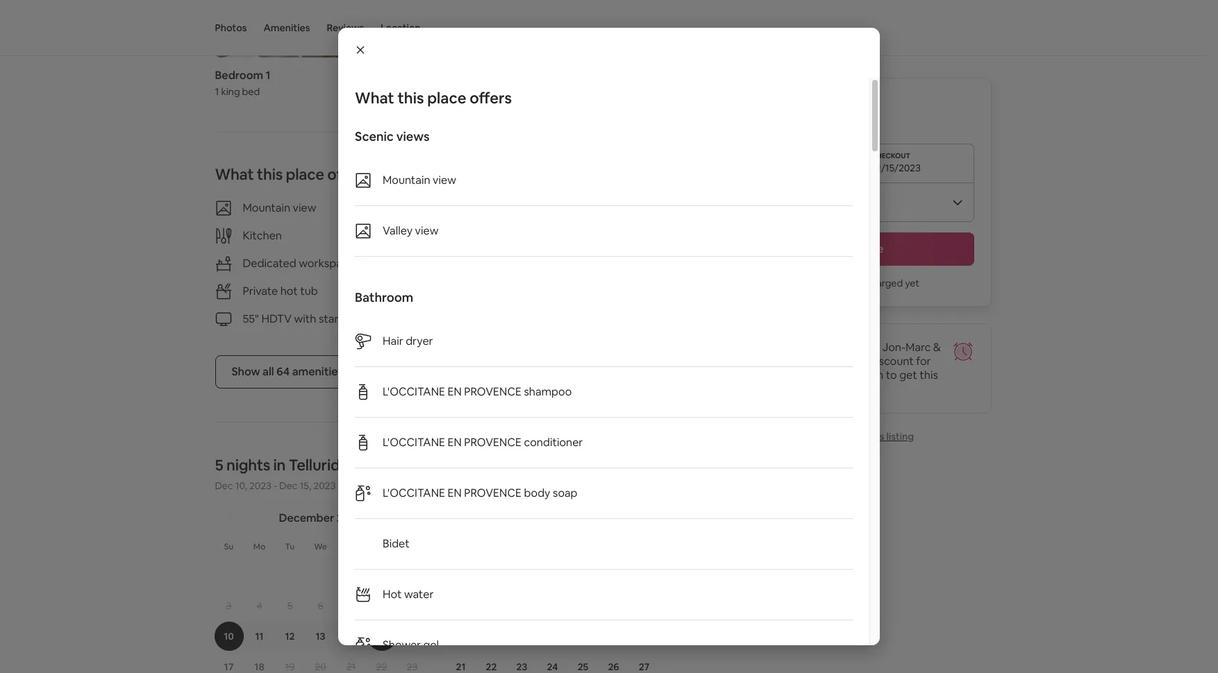 Task type: vqa. For each thing, say whether or not it's contained in the screenshot.
large
no



Task type: describe. For each thing, give the bounding box(es) containing it.
soon
[[859, 368, 884, 383]]

this up "kitchen"
[[257, 165, 283, 184]]

scenic
[[355, 129, 394, 145]]

l'occitane for l'occitane en provence shampoo
[[383, 385, 445, 399]]

kitchen
[[243, 229, 282, 243]]

gel
[[424, 638, 439, 653]]

you
[[806, 277, 823, 290]]

9 button
[[397, 592, 428, 621]]

shampoo
[[524, 385, 572, 399]]

1 2 from the left
[[410, 570, 415, 583]]

in
[[273, 456, 286, 476]]

1 horizontal spatial 4
[[580, 570, 586, 583]]

show all 64 amenities
[[232, 365, 343, 380]]

dedicated
[[243, 257, 296, 271]]

your
[[751, 368, 774, 383]]

1 vertical spatial 4
[[257, 601, 262, 613]]

reserve
[[842, 242, 884, 256]]

for
[[917, 354, 931, 369]]

report
[[834, 431, 866, 443]]

place for scenic views
[[427, 88, 467, 108]]

1 horizontal spatial 2023
[[314, 480, 336, 493]]

tu
[[285, 542, 295, 553]]

mo
[[253, 542, 266, 553]]

hot water
[[383, 588, 434, 602]]

nights
[[226, 456, 270, 476]]

14 button
[[336, 623, 366, 652]]

jon-
[[883, 340, 906, 355]]

tub
[[300, 284, 318, 299]]

0 horizontal spatial book
[[751, 340, 778, 355]]

1 vertical spatial 3
[[226, 601, 232, 613]]

location button
[[381, 0, 421, 56]]

jon-marc & gigi is offering a 1-time discount for your trip dates. book soon to get this special offer.
[[751, 340, 941, 397]]

get
[[900, 368, 918, 383]]

dedicated workspace
[[243, 257, 355, 271]]

16
[[407, 631, 417, 644]]

standard
[[319, 312, 365, 327]]

hot
[[280, 284, 298, 299]]

discount
[[870, 354, 914, 369]]

fr
[[378, 542, 386, 553]]

15 button
[[366, 623, 397, 652]]

amenities button
[[264, 0, 310, 56]]

king sized bed in master bedroom that is perfectly positioned so that you feel like you're sleeping under the stars but with the comfort of pillows and luxury linens image
[[215, 0, 436, 58]]

scenic views
[[355, 129, 430, 145]]

0 vertical spatial 6 button
[[629, 562, 660, 591]]

15
[[377, 631, 387, 644]]

a
[[827, 354, 833, 369]]

marc
[[906, 340, 931, 355]]

12
[[285, 631, 295, 644]]

13
[[316, 631, 325, 644]]

trip
[[776, 368, 794, 383]]

0 vertical spatial valley
[[475, 201, 505, 216]]

provence for shampoo
[[464, 385, 522, 399]]

0 horizontal spatial 3 button
[[214, 592, 244, 621]]

hair dryer
[[383, 334, 433, 349]]

dryer
[[406, 334, 433, 349]]

location
[[381, 22, 421, 34]]

december
[[279, 512, 334, 526]]

bed inside bedroom 1 1 king bed
[[242, 86, 260, 98]]

what this place offers dialog
[[338, 28, 880, 674]]

10,
[[235, 480, 247, 493]]

this left listing
[[868, 431, 885, 443]]

bathroom
[[355, 290, 414, 306]]

55" hdtv with standard cable
[[243, 312, 395, 327]]

10
[[224, 631, 234, 644]]

1 2 button from the left
[[397, 562, 428, 591]]

valley view inside list
[[383, 224, 439, 238]]

0 vertical spatial 4 button
[[568, 562, 599, 591]]

1 dec from the left
[[215, 480, 233, 493]]

hot
[[383, 588, 402, 602]]

1 king bed button
[[448, 0, 669, 98]]

11
[[255, 631, 264, 644]]

on
[[541, 257, 554, 271]]

15,
[[300, 480, 311, 493]]

to
[[886, 368, 897, 383]]

amenities
[[292, 365, 343, 380]]

en for shampoo
[[448, 385, 462, 399]]

private hot tub
[[243, 284, 318, 299]]

what for scenic
[[355, 88, 394, 108]]

offering
[[784, 354, 824, 369]]

telluride
[[289, 456, 349, 476]]

16 button
[[397, 623, 428, 652]]

this inside jon-marc & gigi is offering a 1-time discount for your trip dates. book soon to get this special offer.
[[920, 368, 939, 383]]

1 vertical spatial 6
[[318, 601, 323, 613]]

calendar application
[[198, 497, 1136, 674]]

1 vertical spatial 6 button
[[305, 592, 336, 621]]

special
[[751, 382, 787, 397]]

bedroom
[[215, 68, 263, 83]]

provence for body
[[464, 486, 522, 501]]

1 king bed
[[448, 86, 492, 98]]

now
[[780, 340, 803, 355]]

en for conditioner
[[448, 436, 462, 450]]

1 vertical spatial mountain
[[243, 201, 290, 216]]

&
[[934, 340, 941, 355]]

we
[[314, 542, 327, 553]]

sa
[[408, 542, 417, 553]]

conditioner
[[524, 436, 583, 450]]

offers for view
[[327, 165, 370, 184]]

l'occitane en provence body soap
[[383, 486, 578, 501]]

save
[[827, 340, 851, 355]]

won't
[[825, 277, 850, 290]]

book inside jon-marc & gigi is offering a 1-time discount for your trip dates. book soon to get this special offer.
[[831, 368, 857, 383]]

12/15/2023
[[872, 162, 921, 174]]

12/15/2023 button
[[751, 144, 975, 183]]

parking
[[500, 257, 539, 271]]

1 inside button
[[448, 86, 452, 98]]

show all 64 amenities button
[[215, 356, 360, 389]]



Task type: locate. For each thing, give the bounding box(es) containing it.
2 vertical spatial 5
[[287, 601, 293, 613]]

0 vertical spatial what this place offers
[[355, 88, 512, 108]]

1 bed from the left
[[242, 86, 260, 98]]

5 nights in telluride dec 10, 2023 - dec 15, 2023
[[215, 456, 349, 493]]

1 horizontal spatial bed
[[475, 86, 492, 98]]

what this place offers for views
[[355, 88, 512, 108]]

0 horizontal spatial 2
[[410, 570, 415, 583]]

1 vertical spatial valley view
[[383, 224, 439, 238]]

what this place offers up views
[[355, 88, 512, 108]]

0 horizontal spatial 6
[[318, 601, 323, 613]]

0 vertical spatial offers
[[470, 88, 512, 108]]

1 list from the top
[[355, 156, 853, 257]]

1 horizontal spatial valley
[[475, 201, 505, 216]]

what up "kitchen"
[[215, 165, 254, 184]]

book left the "now"
[[751, 340, 778, 355]]

2 vertical spatial l'occitane
[[383, 486, 445, 501]]

4 button
[[568, 562, 599, 591], [244, 592, 275, 621]]

1 vertical spatial en
[[448, 436, 462, 450]]

2023 right december
[[337, 512, 362, 526]]

report this listing button
[[812, 431, 914, 443]]

what this place offers for view
[[215, 165, 370, 184]]

mountain view down views
[[383, 173, 456, 188]]

soap
[[553, 486, 578, 501]]

report this listing
[[834, 431, 914, 443]]

1 vertical spatial 3 button
[[214, 592, 244, 621]]

second bedroom with king bed and amazing mountain views from your pillow image
[[448, 0, 669, 58]]

king inside bedroom 1 1 king bed
[[221, 86, 240, 98]]

what this place offers up "kitchen"
[[215, 165, 370, 184]]

all
[[263, 365, 274, 380]]

dec left 10,
[[215, 480, 233, 493]]

6
[[642, 570, 647, 583], [318, 601, 323, 613]]

1 vertical spatial mountain view
[[243, 201, 316, 216]]

0 horizontal spatial 2023
[[249, 480, 272, 493]]

what this place offers inside what this place offers dialog
[[355, 88, 512, 108]]

0 horizontal spatial 5
[[215, 456, 223, 476]]

0 horizontal spatial mountain
[[243, 201, 290, 216]]

mountain down views
[[383, 173, 430, 188]]

1 vertical spatial 5
[[611, 570, 617, 583]]

reserve button
[[751, 233, 975, 266]]

5 inside 5 nights in telluride dec 10, 2023 - dec 15, 2023
[[215, 456, 223, 476]]

show
[[232, 365, 260, 380]]

0 vertical spatial list
[[355, 156, 853, 257]]

1 horizontal spatial 6 button
[[629, 562, 660, 591]]

1 horizontal spatial mountain view
[[383, 173, 456, 188]]

0 horizontal spatial valley view
[[383, 224, 439, 238]]

2 l'occitane from the top
[[383, 436, 445, 450]]

offer.
[[789, 382, 816, 397]]

with
[[294, 312, 316, 327]]

1 vertical spatial what this place offers
[[215, 165, 370, 184]]

0 horizontal spatial dec
[[215, 480, 233, 493]]

charged
[[866, 277, 903, 290]]

amenities
[[264, 22, 310, 34]]

1 vertical spatial list
[[355, 317, 853, 672]]

0 horizontal spatial 1 button
[[366, 562, 397, 591]]

3 button up 10 button
[[214, 592, 244, 621]]

0 vertical spatial place
[[427, 88, 467, 108]]

king
[[221, 86, 240, 98], [454, 86, 473, 98]]

2 dec from the left
[[279, 480, 298, 493]]

10 button
[[214, 623, 244, 652]]

2023 left -
[[249, 480, 272, 493]]

1 vertical spatial valley
[[383, 224, 413, 238]]

0 horizontal spatial mountain view
[[243, 201, 316, 216]]

this right get
[[920, 368, 939, 383]]

what inside dialog
[[355, 88, 394, 108]]

1 vertical spatial offers
[[327, 165, 370, 184]]

0 horizontal spatial 4 button
[[244, 592, 275, 621]]

1-
[[835, 354, 844, 369]]

2 button down sa at the left of page
[[397, 562, 428, 591]]

0 vertical spatial 6
[[642, 570, 647, 583]]

1 king from the left
[[221, 86, 240, 98]]

photos
[[215, 22, 247, 34]]

l'occitane for l'occitane en provence conditioner
[[383, 436, 445, 450]]

1 horizontal spatial valley view
[[475, 201, 531, 216]]

dec right -
[[279, 480, 298, 493]]

6 button
[[629, 562, 660, 591], [305, 592, 336, 621]]

valley view
[[475, 201, 531, 216], [383, 224, 439, 238]]

list for scenic views
[[355, 156, 853, 257]]

3 up 10
[[226, 601, 232, 613]]

hdtv
[[262, 312, 292, 327]]

2 horizontal spatial 2023
[[337, 512, 362, 526]]

l'occitane en provence shampoo
[[383, 385, 572, 399]]

1 horizontal spatial 3 button
[[537, 562, 568, 591]]

offers for views
[[470, 88, 512, 108]]

provence left body
[[464, 486, 522, 501]]

list for bathroom
[[355, 317, 853, 672]]

view
[[433, 173, 456, 188], [293, 201, 316, 216], [508, 201, 531, 216], [415, 224, 439, 238]]

2 1 button from the left
[[476, 562, 507, 591]]

2 2 button from the left
[[507, 562, 537, 591]]

valley up bathroom
[[383, 224, 413, 238]]

mountain view inside list
[[383, 173, 456, 188]]

2 button down the january
[[507, 562, 537, 591]]

1 horizontal spatial 2 button
[[507, 562, 537, 591]]

4 up 11 button
[[257, 601, 262, 613]]

valley up free
[[475, 201, 505, 216]]

1 horizontal spatial 5
[[287, 601, 293, 613]]

book
[[751, 340, 778, 355], [831, 368, 857, 383]]

1 1 button from the left
[[366, 562, 397, 591]]

2 2 from the left
[[519, 570, 525, 583]]

reviews button
[[327, 0, 364, 56]]

5 for the right 5 "button"
[[611, 570, 617, 583]]

0 vertical spatial valley view
[[475, 201, 531, 216]]

what up scenic at the top of the page
[[355, 88, 394, 108]]

su
[[224, 542, 234, 553]]

1 horizontal spatial 4 button
[[568, 562, 599, 591]]

1 horizontal spatial 6
[[642, 570, 647, 583]]

3 l'occitane from the top
[[383, 486, 445, 501]]

l'occitane for l'occitane en provence body soap
[[383, 486, 445, 501]]

1 vertical spatial 4 button
[[244, 592, 275, 621]]

2 king from the left
[[454, 86, 473, 98]]

0 horizontal spatial 6 button
[[305, 592, 336, 621]]

2 list from the top
[[355, 317, 853, 672]]

3 provence from the top
[[464, 486, 522, 501]]

cable
[[367, 312, 395, 327]]

3 en from the top
[[448, 486, 462, 501]]

offers inside dialog
[[470, 88, 512, 108]]

1 l'occitane from the top
[[383, 385, 445, 399]]

what this place offers
[[355, 88, 512, 108], [215, 165, 370, 184]]

0 horizontal spatial 3
[[226, 601, 232, 613]]

1 vertical spatial place
[[286, 165, 324, 184]]

2023
[[249, 480, 272, 493], [314, 480, 336, 493], [337, 512, 362, 526]]

0 vertical spatial mountain view
[[383, 173, 456, 188]]

0 vertical spatial 3
[[550, 570, 555, 583]]

bedroom 1 1 king bed
[[215, 68, 271, 98]]

1 horizontal spatial what
[[355, 88, 394, 108]]

valley inside list
[[383, 224, 413, 238]]

mountain inside list
[[383, 173, 430, 188]]

be
[[852, 277, 864, 290]]

2
[[410, 570, 415, 583], [519, 570, 525, 583]]

1 horizontal spatial dec
[[279, 480, 298, 493]]

1 horizontal spatial place
[[427, 88, 467, 108]]

workspace
[[299, 257, 355, 271]]

1 horizontal spatial book
[[831, 368, 857, 383]]

0 horizontal spatial valley
[[383, 224, 413, 238]]

13 button
[[305, 623, 336, 652]]

mountain up "kitchen"
[[243, 201, 290, 216]]

14
[[346, 631, 356, 644]]

1 horizontal spatial 1 button
[[476, 562, 507, 591]]

1 vertical spatial l'occitane
[[383, 436, 445, 450]]

dec
[[215, 480, 233, 493], [279, 480, 298, 493]]

mountain view up "kitchen"
[[243, 201, 316, 216]]

1 horizontal spatial king
[[454, 86, 473, 98]]

en for body
[[448, 486, 462, 501]]

views
[[397, 129, 430, 145]]

en down l'occitane en provence conditioner
[[448, 486, 462, 501]]

provence for conditioner
[[464, 436, 522, 450]]

provence up the l'occitane en provence body soap
[[464, 436, 522, 450]]

4 down 2024
[[580, 570, 586, 583]]

11 button
[[244, 623, 275, 652]]

1 vertical spatial what
[[215, 165, 254, 184]]

bidet
[[383, 537, 410, 552]]

5 for leftmost 5 "button"
[[287, 601, 293, 613]]

5 button
[[599, 562, 629, 591], [275, 592, 305, 621]]

2 up the "hot water" on the left bottom of page
[[410, 570, 415, 583]]

1 button
[[366, 562, 397, 591], [476, 562, 507, 591]]

1 horizontal spatial 2
[[519, 570, 525, 583]]

4 button down 2024
[[568, 562, 599, 591]]

shower gel
[[383, 638, 439, 653]]

dates.
[[797, 368, 828, 383]]

listing
[[887, 431, 914, 443]]

1 vertical spatial book
[[831, 368, 857, 383]]

free parking on premises
[[475, 257, 603, 271]]

1 vertical spatial 5 button
[[275, 592, 305, 621]]

reviews
[[327, 22, 364, 34]]

hair
[[383, 334, 403, 349]]

0 horizontal spatial 4
[[257, 601, 262, 613]]

provence up l'occitane en provence conditioner
[[464, 385, 522, 399]]

2024
[[562, 512, 588, 526]]

0 vertical spatial mountain
[[383, 173, 430, 188]]

valley
[[475, 201, 505, 216], [383, 224, 413, 238]]

premises
[[557, 257, 603, 271]]

12 button
[[275, 623, 305, 652]]

0 horizontal spatial bed
[[242, 86, 260, 98]]

2 provence from the top
[[464, 436, 522, 450]]

-
[[274, 480, 277, 493]]

1 horizontal spatial offers
[[470, 88, 512, 108]]

book left soon on the bottom right
[[831, 368, 857, 383]]

0 horizontal spatial 5 button
[[275, 592, 305, 621]]

1 horizontal spatial mountain
[[383, 173, 430, 188]]

1 vertical spatial provence
[[464, 436, 522, 450]]

1 horizontal spatial 3
[[550, 570, 555, 583]]

place for mountain view
[[286, 165, 324, 184]]

0 horizontal spatial what
[[215, 165, 254, 184]]

0 vertical spatial 5 button
[[599, 562, 629, 591]]

0 vertical spatial 4
[[580, 570, 586, 583]]

what for mountain
[[215, 165, 254, 184]]

4 button up 11 button
[[244, 592, 275, 621]]

3
[[550, 570, 555, 583], [226, 601, 232, 613]]

bed
[[242, 86, 260, 98], [475, 86, 492, 98]]

0 horizontal spatial 2 button
[[397, 562, 428, 591]]

list containing hair dryer
[[355, 317, 853, 672]]

en down l'occitane en provence shampoo
[[448, 436, 462, 450]]

2 bed from the left
[[475, 86, 492, 98]]

0 vertical spatial provence
[[464, 385, 522, 399]]

0 horizontal spatial place
[[286, 165, 324, 184]]

2 vertical spatial provence
[[464, 486, 522, 501]]

0 vertical spatial what
[[355, 88, 394, 108]]

2023 right the 15,
[[314, 480, 336, 493]]

0 vertical spatial l'occitane
[[383, 385, 445, 399]]

body
[[524, 486, 551, 501]]

list
[[355, 156, 853, 257], [355, 317, 853, 672]]

place inside dialog
[[427, 88, 467, 108]]

king inside button
[[454, 86, 473, 98]]

2 horizontal spatial 5
[[611, 570, 617, 583]]

55"
[[243, 312, 259, 327]]

2 vertical spatial en
[[448, 486, 462, 501]]

december 2023
[[279, 512, 362, 526]]

bed inside the 1 king bed button
[[475, 86, 492, 98]]

3 down january 2024
[[550, 570, 555, 583]]

this inside dialog
[[398, 88, 424, 108]]

water
[[404, 588, 434, 602]]

0 horizontal spatial offers
[[327, 165, 370, 184]]

0 vertical spatial 3 button
[[537, 562, 568, 591]]

list containing mountain view
[[355, 156, 853, 257]]

january 2024
[[518, 512, 588, 526]]

january
[[518, 512, 560, 526]]

this up views
[[398, 88, 424, 108]]

and
[[805, 340, 825, 355]]

0 horizontal spatial king
[[221, 86, 240, 98]]

1 provence from the top
[[464, 385, 522, 399]]

0 vertical spatial 5
[[215, 456, 223, 476]]

en up l'occitane en provence conditioner
[[448, 385, 462, 399]]

offers
[[470, 88, 512, 108], [327, 165, 370, 184]]

20%.
[[853, 340, 877, 355]]

3 button down january 2024
[[537, 562, 568, 591]]

64
[[277, 365, 290, 380]]

0 vertical spatial en
[[448, 385, 462, 399]]

1 horizontal spatial 5 button
[[599, 562, 629, 591]]

0 vertical spatial book
[[751, 340, 778, 355]]

1 en from the top
[[448, 385, 462, 399]]

you won't be charged yet
[[806, 277, 920, 290]]

2023 inside calendar application
[[337, 512, 362, 526]]

2 en from the top
[[448, 436, 462, 450]]

2 down the january
[[519, 570, 525, 583]]



